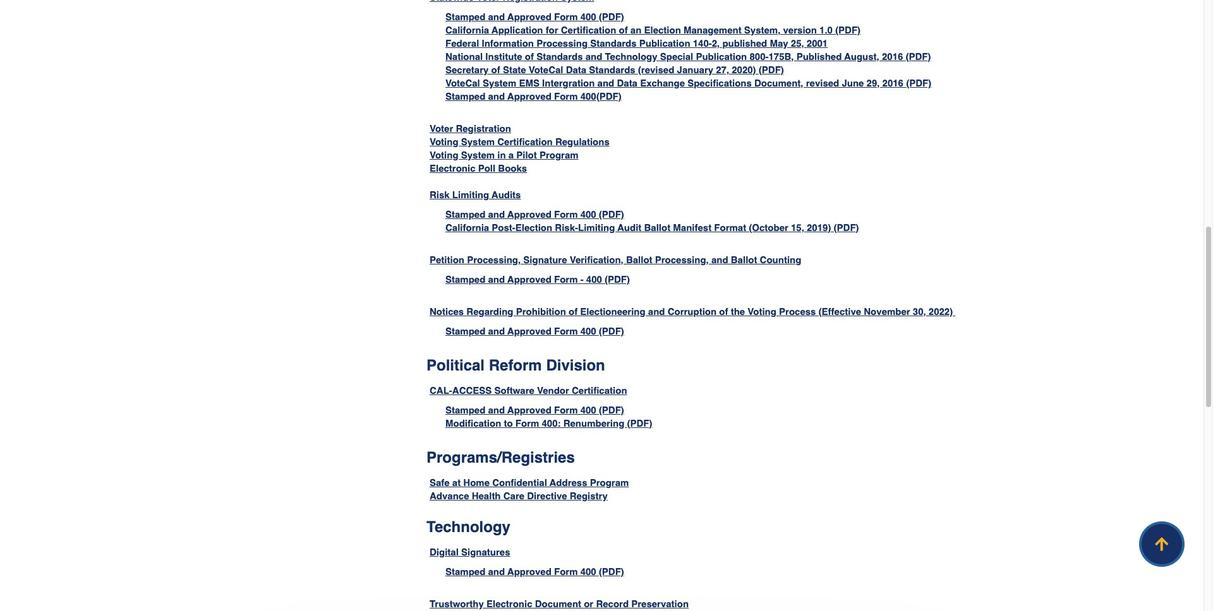 Task type: vqa. For each thing, say whether or not it's contained in the screenshot.
(CSULA)
no



Task type: describe. For each thing, give the bounding box(es) containing it.
published
[[797, 51, 842, 62]]

2 vertical spatial system
[[461, 150, 495, 160]]

(october
[[749, 222, 789, 233]]

political reform division
[[427, 357, 605, 375]]

27,
[[716, 64, 730, 75]]

specifications
[[688, 78, 752, 88]]

25,
[[791, 38, 805, 49]]

application
[[492, 25, 543, 35]]

notices regarding prohibition of electioneering and corruption of the voting process (effective november 30, 2022)
[[430, 306, 956, 317]]

(pdf) up audit
[[599, 209, 624, 220]]

manifest
[[673, 222, 712, 233]]

registry
[[570, 491, 608, 502]]

(pdf) right 2019)
[[834, 222, 859, 233]]

institute
[[486, 51, 523, 62]]

home
[[464, 478, 490, 489]]

national
[[446, 51, 483, 62]]

election inside stamped and approved form 400 (pdf) california application for certification of an election management system, version 1.0 (pdf) federal information processing standards publication 140-2, published may 25, 2001 national institute of standards and technology special publication 800-175b, published august, 2016 (pdf) secretary of state votecal data standards (revised january 27, 2020) (pdf) votecal system ems intergration and data exchange specifications document, revised june 29, 2016 (pdf) stamped and approved form 400 (pdf)
[[644, 25, 681, 35]]

2 processing, from the left
[[655, 255, 709, 265]]

version
[[784, 25, 817, 35]]

risk limiting audits link
[[430, 190, 521, 200]]

system,
[[745, 25, 781, 35]]

modification
[[446, 418, 502, 429]]

2019)
[[807, 222, 832, 233]]

digital
[[430, 547, 459, 558]]

special
[[660, 51, 694, 62]]

confidential
[[493, 478, 547, 489]]

a
[[509, 150, 514, 160]]

0 vertical spatial 2016
[[882, 51, 904, 62]]

4 approved from the top
[[508, 274, 552, 285]]

1 vertical spatial system
[[461, 136, 495, 147]]

stamped and approved form 400 (pdf) for 'notices regarding prohibition of electioneering and corruption of the voting process (effective november 30, 2022)' link
[[446, 326, 624, 337]]

400 down electioneering
[[581, 326, 597, 337]]

health
[[472, 491, 501, 502]]

of down institute
[[492, 64, 500, 75]]

audits
[[492, 190, 521, 200]]

electioneering
[[581, 306, 646, 317]]

cal-
[[430, 385, 453, 396]]

for
[[546, 25, 559, 35]]

program inside safe at home confidential address program advance health care directive registry
[[590, 478, 629, 489]]

advance health care directive registry link
[[430, 491, 608, 502]]

form down prohibition
[[554, 326, 578, 337]]

form right the to
[[516, 418, 539, 429]]

0 horizontal spatial votecal
[[446, 78, 480, 88]]

risk limiting audits
[[430, 190, 521, 200]]

and down processing
[[586, 51, 603, 62]]

and inside stamped and approved form 400 (pdf) modification to form 400: renumbering (pdf)
[[488, 405, 505, 416]]

ballot down format
[[731, 255, 758, 265]]

-
[[581, 274, 584, 285]]

(revised
[[638, 64, 675, 75]]

2 vertical spatial voting
[[748, 306, 777, 317]]

(effective
[[819, 306, 862, 317]]

pilot
[[517, 150, 537, 160]]

175b,
[[769, 51, 794, 62]]

prohibition
[[516, 306, 566, 317]]

or
[[584, 599, 594, 610]]

1 vertical spatial standards
[[537, 51, 583, 62]]

address
[[550, 478, 588, 489]]

approved inside "stamped and approved form 400 (pdf) california post-election risk-limiting audit ballot manifest format (october 15, 2019) (pdf)"
[[508, 209, 552, 220]]

electronic poll books link
[[430, 163, 527, 174]]

technology inside stamped and approved form 400 (pdf) california application for certification of an election management system, version 1.0 (pdf) federal information processing standards publication 140-2, published may 25, 2001 national institute of standards and technology special publication 800-175b, published august, 2016 (pdf) secretary of state votecal data standards (revised january 27, 2020) (pdf) votecal system ems intergration and data exchange specifications document, revised june 29, 2016 (pdf) stamped and approved form 400 (pdf)
[[605, 51, 658, 62]]

notices regarding prohibition of electioneering and corruption of the voting process (effective november 30, 2022) link
[[430, 306, 956, 317]]

trustworthy
[[430, 599, 484, 610]]

renumbering
[[564, 418, 625, 429]]

29,
[[867, 78, 880, 88]]

2 approved from the top
[[508, 91, 552, 102]]

1 vertical spatial technology
[[427, 519, 511, 537]]

and up application
[[488, 11, 505, 22]]

voting system certification regulations link
[[430, 136, 610, 147]]

of right prohibition
[[569, 306, 578, 317]]

management
[[684, 25, 742, 35]]

1 processing, from the left
[[467, 255, 521, 265]]

safe at home confidential address program advance health care directive registry
[[430, 478, 629, 502]]

2020)
[[732, 64, 756, 75]]

safe
[[430, 478, 450, 489]]

0 vertical spatial voting
[[430, 136, 459, 147]]

400 down intergration
[[581, 91, 597, 102]]

140-
[[693, 38, 712, 49]]

signatures
[[461, 547, 510, 558]]

0 vertical spatial publication
[[640, 38, 691, 49]]

revised
[[806, 78, 840, 88]]

record
[[596, 599, 629, 610]]

reform
[[489, 357, 542, 375]]

ballot down audit
[[626, 255, 653, 265]]

counting
[[760, 255, 802, 265]]

0 vertical spatial standards
[[591, 38, 637, 49]]

stamped and approved form - 400 (pdf)
[[446, 274, 630, 285]]

0 vertical spatial votecal
[[529, 64, 564, 75]]

ballot inside "stamped and approved form 400 (pdf) california post-election risk-limiting audit ballot manifest format (october 15, 2019) (pdf)"
[[644, 222, 671, 233]]

voter
[[430, 123, 453, 134]]

(pdf) up federal information processing standards publication 140-2, published may 25, 2001 link
[[599, 11, 624, 22]]

verification,
[[570, 255, 624, 265]]

august,
[[845, 51, 880, 62]]

regulations
[[556, 136, 610, 147]]

at
[[453, 478, 461, 489]]

voter registration link
[[430, 123, 511, 134]]

cal-access software vendor certification
[[430, 385, 627, 396]]

and down the state
[[488, 91, 505, 102]]

5 stamped from the top
[[446, 326, 486, 337]]

(pdf) up record
[[599, 567, 624, 578]]

in
[[498, 150, 506, 160]]

7 approved from the top
[[508, 567, 552, 578]]

400 right the -
[[587, 274, 602, 285]]

of up the state
[[525, 51, 534, 62]]

(pdf) up document,
[[759, 64, 784, 75]]

digital signatures
[[430, 547, 510, 558]]

electronic inside voter registration voting system certification regulations voting system in a pilot program electronic poll books
[[430, 163, 476, 174]]

certification for access
[[572, 385, 627, 396]]

ems
[[519, 78, 540, 88]]

petition processing, signature verification, ballot processing, and ballot counting link
[[430, 255, 802, 265]]

1 approved from the top
[[508, 11, 552, 22]]

to
[[504, 418, 513, 429]]

the
[[731, 306, 745, 317]]

corruption
[[668, 306, 717, 317]]

certification inside stamped and approved form 400 (pdf) california application for certification of an election management system, version 1.0 (pdf) federal information processing standards publication 140-2, published may 25, 2001 national institute of standards and technology special publication 800-175b, published august, 2016 (pdf) secretary of state votecal data standards (revised january 27, 2020) (pdf) votecal system ems intergration and data exchange specifications document, revised june 29, 2016 (pdf) stamped and approved form 400 (pdf)
[[561, 25, 617, 35]]

books
[[498, 163, 527, 174]]

federal
[[446, 38, 479, 49]]

2001
[[807, 38, 828, 49]]

january
[[677, 64, 714, 75]]

stamped and approved form 400 (pdf) california application for certification of an election management system, version 1.0 (pdf) federal information processing standards publication 140-2, published may 25, 2001 national institute of standards and technology special publication 800-175b, published august, 2016 (pdf) secretary of state votecal data standards (revised january 27, 2020) (pdf) votecal system ems intergration and data exchange specifications document, revised june 29, 2016 (pdf) stamped and approved form 400 (pdf)
[[446, 11, 932, 102]]



Task type: locate. For each thing, give the bounding box(es) containing it.
1 vertical spatial certification
[[498, 136, 553, 147]]

and down format
[[712, 255, 729, 265]]

form up trustworthy electronic document or record preservation
[[554, 567, 578, 578]]

1 vertical spatial limiting
[[578, 222, 615, 233]]

(pdf) right august,
[[906, 51, 931, 62]]

(pdf) right renumbering
[[627, 418, 653, 429]]

form up for
[[554, 11, 578, 22]]

california inside "stamped and approved form 400 (pdf) california post-election risk-limiting audit ballot manifest format (october 15, 2019) (pdf)"
[[446, 222, 489, 233]]

program down regulations in the top of the page
[[540, 150, 579, 160]]

certification inside voter registration voting system certification regulations voting system in a pilot program electronic poll books
[[498, 136, 553, 147]]

votecal up ems in the top left of the page
[[529, 64, 564, 75]]

0 horizontal spatial program
[[540, 150, 579, 160]]

information
[[482, 38, 534, 49]]

approved down cal-access software vendor certification
[[508, 405, 552, 416]]

1 vertical spatial voting
[[430, 150, 459, 160]]

1 horizontal spatial election
[[644, 25, 681, 35]]

standards down processing
[[537, 51, 583, 62]]

secretary
[[446, 64, 489, 75]]

stamped down petition
[[446, 274, 486, 285]]

stamped
[[446, 11, 486, 22], [446, 91, 486, 102], [446, 209, 486, 220], [446, 274, 486, 285], [446, 326, 486, 337], [446, 405, 486, 416], [446, 567, 486, 578]]

division
[[546, 357, 605, 375]]

california for post-
[[446, 222, 489, 233]]

stamped and approved form 400 (pdf) for "digital signatures" link
[[446, 567, 624, 578]]

2016 right 29,
[[883, 78, 904, 88]]

access
[[453, 385, 492, 396]]

2 stamped from the top
[[446, 91, 486, 102]]

electronic left document
[[487, 599, 533, 610]]

publication
[[640, 38, 691, 49], [696, 51, 747, 62]]

risk
[[430, 190, 450, 200]]

votecal down secretary
[[446, 78, 480, 88]]

(pdf) down electioneering
[[599, 326, 624, 337]]

1 vertical spatial publication
[[696, 51, 747, 62]]

(pdf) right 1.0
[[836, 25, 861, 35]]

400 up renumbering
[[581, 405, 597, 416]]

petition
[[430, 255, 465, 265]]

0 horizontal spatial technology
[[427, 519, 511, 537]]

vendor
[[537, 385, 569, 396]]

electronic up risk in the top of the page
[[430, 163, 476, 174]]

published
[[723, 38, 768, 49]]

california inside stamped and approved form 400 (pdf) california application for certification of an election management system, version 1.0 (pdf) federal information processing standards publication 140-2, published may 25, 2001 national institute of standards and technology special publication 800-175b, published august, 2016 (pdf) secretary of state votecal data standards (revised january 27, 2020) (pdf) votecal system ems intergration and data exchange specifications document, revised june 29, 2016 (pdf) stamped and approved form 400 (pdf)
[[446, 25, 489, 35]]

1.0
[[820, 25, 833, 35]]

standards down federal information processing standards publication 140-2, published may 25, 2001 link
[[589, 64, 636, 75]]

form down intergration
[[554, 91, 578, 102]]

form up 400:
[[554, 405, 578, 416]]

1 vertical spatial california
[[446, 222, 489, 233]]

exchange
[[640, 78, 685, 88]]

stamped and approved form 400 (pdf) up document
[[446, 567, 624, 578]]

approved down prohibition
[[508, 326, 552, 337]]

400 up processing
[[581, 11, 597, 22]]

800-
[[750, 51, 769, 62]]

3 stamped from the top
[[446, 209, 486, 220]]

election inside "stamped and approved form 400 (pdf) california post-election risk-limiting audit ballot manifest format (october 15, 2019) (pdf)"
[[516, 222, 553, 233]]

limiting up verification, at top
[[578, 222, 615, 233]]

0 vertical spatial program
[[540, 150, 579, 160]]

system down registration
[[461, 136, 495, 147]]

3 approved from the top
[[508, 209, 552, 220]]

stamped and approved form 400 (pdf) california post-election risk-limiting audit ballot manifest format (october 15, 2019) (pdf)
[[446, 209, 859, 233]]

1 horizontal spatial electronic
[[487, 599, 533, 610]]

process
[[779, 306, 816, 317]]

and right intergration
[[598, 78, 615, 88]]

0 horizontal spatial publication
[[640, 38, 691, 49]]

stamped and approved form - 400 (pdf) link
[[446, 274, 630, 285]]

advance
[[430, 491, 469, 502]]

(pdf) up regulations in the top of the page
[[597, 91, 622, 102]]

0 horizontal spatial limiting
[[453, 190, 489, 200]]

an
[[631, 25, 642, 35]]

stamped and approved form 400 (pdf) modification to form 400: renumbering (pdf)
[[446, 405, 653, 429]]

processing, down the post-
[[467, 255, 521, 265]]

california up the federal
[[446, 25, 489, 35]]

stamped down risk limiting audits
[[446, 209, 486, 220]]

400:
[[542, 418, 561, 429]]

data left exchange
[[617, 78, 638, 88]]

1 horizontal spatial technology
[[605, 51, 658, 62]]

trustworthy electronic document or record preservation
[[430, 599, 689, 610]]

program
[[540, 150, 579, 160], [590, 478, 629, 489]]

form left the -
[[554, 274, 578, 285]]

0 vertical spatial technology
[[605, 51, 658, 62]]

2 vertical spatial certification
[[572, 385, 627, 396]]

6 approved from the top
[[508, 405, 552, 416]]

stamped up the federal
[[446, 11, 486, 22]]

safe at home confidential address program link
[[430, 478, 629, 489]]

1 horizontal spatial data
[[617, 78, 638, 88]]

approved up application
[[508, 11, 552, 22]]

1 horizontal spatial limiting
[[578, 222, 615, 233]]

votecal
[[529, 64, 564, 75], [446, 78, 480, 88]]

0 horizontal spatial processing,
[[467, 255, 521, 265]]

care
[[504, 491, 525, 502]]

1 stamped from the top
[[446, 11, 486, 22]]

0 horizontal spatial election
[[516, 222, 553, 233]]

standards down an
[[591, 38, 637, 49]]

stamped down "digital signatures" link
[[446, 567, 486, 578]]

federal information processing standards publication 140-2, published may 25, 2001 link
[[446, 38, 828, 49]]

and down the signatures
[[488, 567, 505, 578]]

2016
[[882, 51, 904, 62], [883, 78, 904, 88]]

stamped and approved form 400 (pdf) down prohibition
[[446, 326, 624, 337]]

ballot
[[644, 222, 671, 233], [626, 255, 653, 265], [731, 255, 758, 265]]

publication up special
[[640, 38, 691, 49]]

400
[[581, 11, 597, 22], [581, 91, 597, 102], [581, 209, 597, 220], [587, 274, 602, 285], [581, 326, 597, 337], [581, 405, 597, 416], [581, 567, 597, 578]]

program inside voter registration voting system certification regulations voting system in a pilot program electronic poll books
[[540, 150, 579, 160]]

1 horizontal spatial processing,
[[655, 255, 709, 265]]

stamped up modification at the left
[[446, 405, 486, 416]]

of left the
[[720, 306, 729, 317]]

of
[[619, 25, 628, 35], [525, 51, 534, 62], [492, 64, 500, 75], [569, 306, 578, 317], [720, 306, 729, 317]]

technology
[[605, 51, 658, 62], [427, 519, 511, 537]]

0 vertical spatial system
[[483, 78, 517, 88]]

stamped inside stamped and approved form 400 (pdf) modification to form 400: renumbering (pdf)
[[446, 405, 486, 416]]

0 vertical spatial data
[[566, 64, 587, 75]]

2 california from the top
[[446, 222, 489, 233]]

1 vertical spatial votecal
[[446, 78, 480, 88]]

1 vertical spatial program
[[590, 478, 629, 489]]

1 vertical spatial data
[[617, 78, 638, 88]]

1 california from the top
[[446, 25, 489, 35]]

publication up 27,
[[696, 51, 747, 62]]

programs/registries
[[427, 449, 575, 467]]

form up risk-
[[554, 209, 578, 220]]

2016 right august,
[[882, 51, 904, 62]]

1 vertical spatial stamped and approved form 400 (pdf)
[[446, 567, 624, 578]]

and left 'corruption'
[[648, 306, 665, 317]]

0 horizontal spatial electronic
[[430, 163, 476, 174]]

november
[[864, 306, 911, 317]]

of left an
[[619, 25, 628, 35]]

system inside stamped and approved form 400 (pdf) california application for certification of an election management system, version 1.0 (pdf) federal information processing standards publication 140-2, published may 25, 2001 national institute of standards and technology special publication 800-175b, published august, 2016 (pdf) secretary of state votecal data standards (revised january 27, 2020) (pdf) votecal system ems intergration and data exchange specifications document, revised june 29, 2016 (pdf) stamped and approved form 400 (pdf)
[[483, 78, 517, 88]]

digital signatures link
[[430, 547, 510, 558]]

signature
[[524, 255, 567, 265]]

1 horizontal spatial program
[[590, 478, 629, 489]]

ballot right audit
[[644, 222, 671, 233]]

1 stamped and approved form 400 (pdf) from the top
[[446, 326, 624, 337]]

certification up renumbering
[[572, 385, 627, 396]]

stamped down secretary
[[446, 91, 486, 102]]

electronic
[[430, 163, 476, 174], [487, 599, 533, 610]]

election
[[644, 25, 681, 35], [516, 222, 553, 233]]

0 vertical spatial election
[[644, 25, 681, 35]]

30,
[[913, 306, 927, 317]]

approved inside stamped and approved form 400 (pdf) modification to form 400: renumbering (pdf)
[[508, 405, 552, 416]]

processing
[[537, 38, 588, 49]]

june
[[842, 78, 864, 88]]

2 stamped and approved form 400 (pdf) from the top
[[446, 567, 624, 578]]

(pdf) up renumbering
[[599, 405, 624, 416]]

0 vertical spatial stamped and approved form 400 (pdf)
[[446, 326, 624, 337]]

0 vertical spatial limiting
[[453, 190, 489, 200]]

limiting inside "stamped and approved form 400 (pdf) california post-election risk-limiting audit ballot manifest format (october 15, 2019) (pdf)"
[[578, 222, 615, 233]]

6 stamped from the top
[[446, 405, 486, 416]]

and
[[488, 11, 505, 22], [586, 51, 603, 62], [598, 78, 615, 88], [488, 91, 505, 102], [488, 209, 505, 220], [712, 255, 729, 265], [488, 274, 505, 285], [648, 306, 665, 317], [488, 326, 505, 337], [488, 405, 505, 416], [488, 567, 505, 578]]

form
[[554, 11, 578, 22], [554, 91, 578, 102], [554, 209, 578, 220], [554, 274, 578, 285], [554, 326, 578, 337], [554, 405, 578, 416], [516, 418, 539, 429], [554, 567, 578, 578]]

400 inside stamped and approved form 400 (pdf) modification to form 400: renumbering (pdf)
[[581, 405, 597, 416]]

approved up document
[[508, 567, 552, 578]]

system down the state
[[483, 78, 517, 88]]

approved
[[508, 11, 552, 22], [508, 91, 552, 102], [508, 209, 552, 220], [508, 274, 552, 285], [508, 326, 552, 337], [508, 405, 552, 416], [508, 567, 552, 578]]

5 approved from the top
[[508, 326, 552, 337]]

and inside "stamped and approved form 400 (pdf) california post-election risk-limiting audit ballot manifest format (october 15, 2019) (pdf)"
[[488, 209, 505, 220]]

1 horizontal spatial votecal
[[529, 64, 564, 75]]

limiting down the electronic poll books link
[[453, 190, 489, 200]]

format
[[715, 222, 747, 233]]

4 stamped from the top
[[446, 274, 486, 285]]

certification up processing
[[561, 25, 617, 35]]

(pdf)
[[599, 11, 624, 22], [836, 25, 861, 35], [906, 51, 931, 62], [759, 64, 784, 75], [907, 78, 932, 88], [597, 91, 622, 102], [599, 209, 624, 220], [834, 222, 859, 233], [605, 274, 630, 285], [599, 326, 624, 337], [599, 405, 624, 416], [627, 418, 653, 429], [599, 567, 624, 578]]

stamped down notices
[[446, 326, 486, 337]]

document,
[[755, 78, 804, 88]]

and up the to
[[488, 405, 505, 416]]

0 vertical spatial california
[[446, 25, 489, 35]]

notices
[[430, 306, 464, 317]]

1 horizontal spatial publication
[[696, 51, 747, 62]]

approved up the post-
[[508, 209, 552, 220]]

400 inside "stamped and approved form 400 (pdf) california post-election risk-limiting audit ballot manifest format (october 15, 2019) (pdf)"
[[581, 209, 597, 220]]

400 up verification, at top
[[581, 209, 597, 220]]

0 vertical spatial certification
[[561, 25, 617, 35]]

1 vertical spatial electronic
[[487, 599, 533, 610]]

and up the post-
[[488, 209, 505, 220]]

(pdf) down petition processing, signature verification, ballot processing, and ballot counting
[[605, 274, 630, 285]]

poll
[[478, 163, 496, 174]]

state
[[503, 64, 526, 75]]

0 vertical spatial electronic
[[430, 163, 476, 174]]

election left risk-
[[516, 222, 553, 233]]

0 horizontal spatial data
[[566, 64, 587, 75]]

data up intergration
[[566, 64, 587, 75]]

7 stamped from the top
[[446, 567, 486, 578]]

program up registry
[[590, 478, 629, 489]]

2 vertical spatial standards
[[589, 64, 636, 75]]

software
[[495, 385, 535, 396]]

voter registration voting system certification regulations voting system in a pilot program electronic poll books
[[430, 123, 610, 174]]

400 up or
[[581, 567, 597, 578]]

risk-
[[555, 222, 578, 233]]

california down risk limiting audits
[[446, 222, 489, 233]]

(pdf) right 29,
[[907, 78, 932, 88]]

election right an
[[644, 25, 681, 35]]

certification up 'pilot'
[[498, 136, 553, 147]]

may
[[770, 38, 789, 49]]

certification for registration
[[498, 136, 553, 147]]

preservation
[[632, 599, 689, 610]]

1 vertical spatial election
[[516, 222, 553, 233]]

1 vertical spatial 2016
[[883, 78, 904, 88]]

california for application
[[446, 25, 489, 35]]

audit
[[618, 222, 642, 233]]

system up the electronic poll books link
[[461, 150, 495, 160]]

processing,
[[467, 255, 521, 265], [655, 255, 709, 265]]

voting system in a pilot program link
[[430, 150, 579, 160]]

registration
[[456, 123, 511, 134]]

approved down ems in the top left of the page
[[508, 91, 552, 102]]

stamped inside "stamped and approved form 400 (pdf) california post-election risk-limiting audit ballot manifest format (october 15, 2019) (pdf)"
[[446, 209, 486, 220]]

processing, down manifest
[[655, 255, 709, 265]]

form inside "stamped and approved form 400 (pdf) california post-election risk-limiting audit ballot manifest format (october 15, 2019) (pdf)"
[[554, 209, 578, 220]]

directive
[[527, 491, 567, 502]]

2,
[[712, 38, 720, 49]]

and down regarding
[[488, 326, 505, 337]]

approved down signature
[[508, 274, 552, 285]]

technology up "digital signatures" link
[[427, 519, 511, 537]]

and up regarding
[[488, 274, 505, 285]]

technology down federal information processing standards publication 140-2, published may 25, 2001 link
[[605, 51, 658, 62]]

certification
[[561, 25, 617, 35], [498, 136, 553, 147], [572, 385, 627, 396]]



